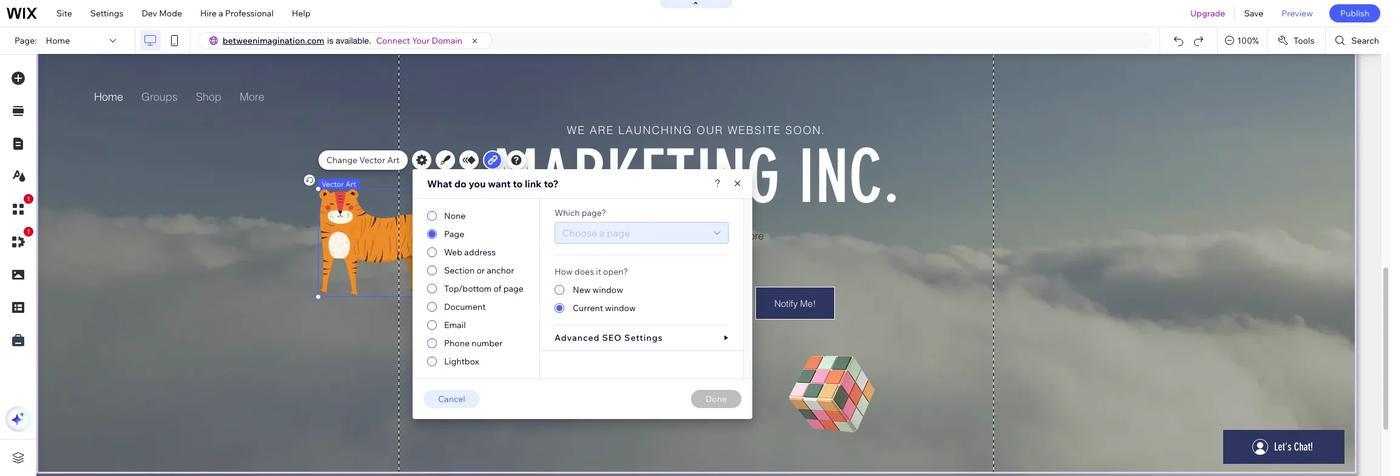 Task type: vqa. For each thing, say whether or not it's contained in the screenshot.
document at the left bottom
yes



Task type: locate. For each thing, give the bounding box(es) containing it.
1 horizontal spatial settings
[[625, 333, 663, 344]]

mode
[[159, 8, 182, 19]]

advanced
[[555, 333, 600, 344]]

to?
[[544, 178, 559, 190]]

help
[[292, 8, 311, 19]]

site
[[56, 8, 72, 19]]

window
[[593, 285, 624, 296], [605, 303, 636, 314]]

0 vertical spatial page
[[607, 227, 630, 239]]

page right the choose
[[607, 227, 630, 239]]

settings left dev
[[90, 8, 124, 19]]

seo
[[603, 333, 622, 344]]

home
[[46, 35, 70, 46]]

1 horizontal spatial a
[[600, 227, 605, 239]]

0 vertical spatial a
[[219, 8, 223, 19]]

it
[[596, 267, 602, 277]]

what
[[427, 178, 452, 190]]

domain
[[432, 35, 463, 46]]

cancel button
[[424, 390, 480, 409]]

window up current window
[[593, 285, 624, 296]]

1 vertical spatial art
[[346, 180, 356, 189]]

want
[[488, 178, 511, 190]]

current
[[573, 303, 604, 314]]

new window
[[573, 285, 624, 296]]

0 vertical spatial art
[[387, 155, 400, 166]]

current window
[[573, 303, 636, 314]]

1 vertical spatial vector
[[322, 180, 344, 189]]

document
[[444, 302, 486, 313]]

0 vertical spatial window
[[593, 285, 624, 296]]

a down page?
[[600, 227, 605, 239]]

number
[[472, 338, 503, 349]]

art down change
[[346, 180, 356, 189]]

tools
[[1294, 35, 1315, 46]]

1 vertical spatial page
[[504, 284, 524, 294]]

do
[[455, 178, 467, 190]]

art right change
[[387, 155, 400, 166]]

advanced seo settings
[[555, 333, 663, 344]]

page
[[607, 227, 630, 239], [504, 284, 524, 294]]

change
[[327, 155, 358, 166]]

settings right seo
[[625, 333, 663, 344]]

1 vertical spatial a
[[600, 227, 605, 239]]

page right of
[[504, 284, 524, 294]]

0 vertical spatial vector
[[360, 155, 386, 166]]

anchor
[[487, 265, 515, 276]]

page for choose a page
[[607, 227, 630, 239]]

is
[[327, 36, 334, 46]]

0 horizontal spatial settings
[[90, 8, 124, 19]]

choose a page
[[563, 227, 630, 239]]

how does it open?
[[555, 267, 628, 277]]

save
[[1245, 8, 1264, 19]]

of
[[494, 284, 502, 294]]

1 horizontal spatial art
[[387, 155, 400, 166]]

1 vertical spatial settings
[[625, 333, 663, 344]]

none
[[444, 211, 466, 222]]

window down new window
[[605, 303, 636, 314]]

betweenimagination.com
[[223, 35, 324, 46]]

page
[[444, 229, 465, 240]]

0 horizontal spatial page
[[504, 284, 524, 294]]

top/bottom
[[444, 284, 492, 294]]

settings
[[90, 8, 124, 19], [625, 333, 663, 344]]

1 horizontal spatial vector
[[360, 155, 386, 166]]

hire a professional
[[200, 8, 274, 19]]

a
[[219, 8, 223, 19], [600, 227, 605, 239]]

vector
[[360, 155, 386, 166], [322, 180, 344, 189]]

vector right change
[[360, 155, 386, 166]]

phone
[[444, 338, 470, 349]]

a right hire
[[219, 8, 223, 19]]

0 horizontal spatial vector
[[322, 180, 344, 189]]

1 vertical spatial window
[[605, 303, 636, 314]]

0 horizontal spatial a
[[219, 8, 223, 19]]

address
[[464, 247, 496, 258]]

1 horizontal spatial page
[[607, 227, 630, 239]]

100%
[[1238, 35, 1260, 46]]

art
[[387, 155, 400, 166], [346, 180, 356, 189]]

vector down change
[[322, 180, 344, 189]]



Task type: describe. For each thing, give the bounding box(es) containing it.
100% button
[[1219, 27, 1268, 54]]

which
[[555, 208, 580, 219]]

window for new window
[[593, 285, 624, 296]]

page for top/bottom of page
[[504, 284, 524, 294]]

does
[[575, 267, 594, 277]]

top/bottom of page
[[444, 284, 524, 294]]

how
[[555, 267, 573, 277]]

search
[[1352, 35, 1380, 46]]

window for current window
[[605, 303, 636, 314]]

which page?
[[555, 208, 607, 219]]

or
[[477, 265, 485, 276]]

dev mode
[[142, 8, 182, 19]]

phone number
[[444, 338, 503, 349]]

section
[[444, 265, 475, 276]]

is available. connect your domain
[[327, 35, 463, 46]]

publish
[[1341, 8, 1370, 19]]

web
[[444, 247, 463, 258]]

connect
[[376, 35, 410, 46]]

change vector art
[[327, 155, 400, 166]]

vector art
[[322, 180, 356, 189]]

0 vertical spatial settings
[[90, 8, 124, 19]]

cancel
[[438, 394, 465, 405]]

to
[[513, 178, 523, 190]]

a for page
[[600, 227, 605, 239]]

lightbox
[[444, 356, 479, 367]]

email
[[444, 320, 466, 331]]

section or anchor
[[444, 265, 515, 276]]

new
[[573, 285, 591, 296]]

professional
[[225, 8, 274, 19]]

search button
[[1327, 27, 1391, 54]]

page?
[[582, 208, 607, 219]]

preview
[[1282, 8, 1314, 19]]

0 horizontal spatial art
[[346, 180, 356, 189]]

you
[[469, 178, 486, 190]]

dev
[[142, 8, 157, 19]]

your
[[412, 35, 430, 46]]

save button
[[1236, 0, 1273, 27]]

what do you want to link to?
[[427, 178, 559, 190]]

tools button
[[1269, 27, 1326, 54]]

publish button
[[1330, 4, 1381, 22]]

upgrade
[[1191, 8, 1226, 19]]

a for professional
[[219, 8, 223, 19]]

open?
[[604, 267, 628, 277]]

hire
[[200, 8, 217, 19]]

web address
[[444, 247, 496, 258]]

link
[[525, 178, 542, 190]]

available.
[[336, 36, 372, 46]]

preview button
[[1273, 0, 1323, 27]]

choose
[[563, 227, 598, 239]]



